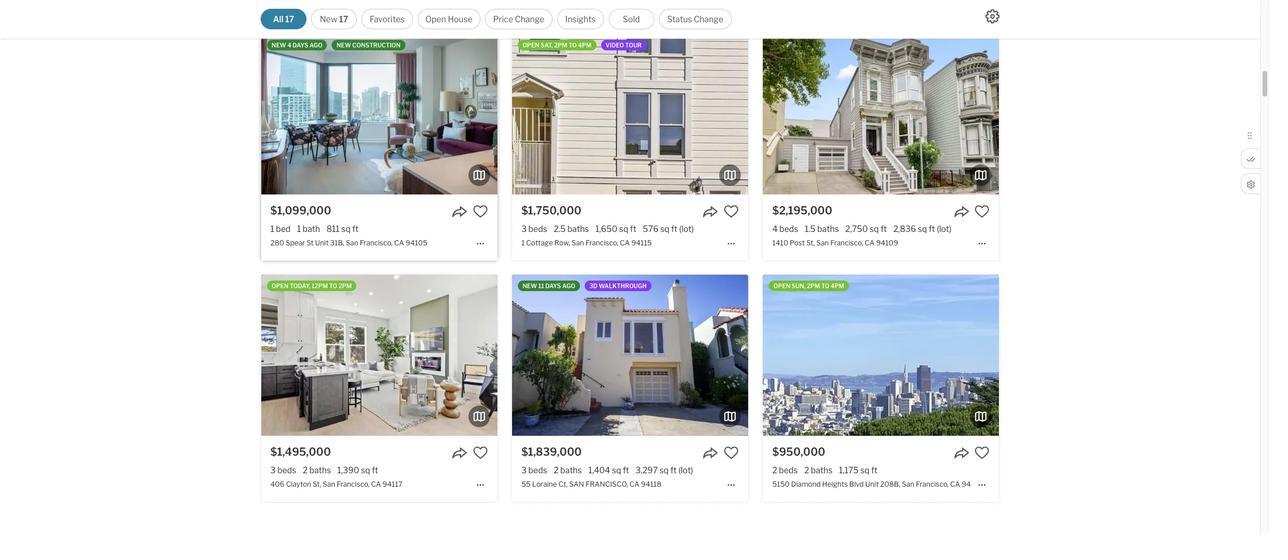 Task type: locate. For each thing, give the bounding box(es) containing it.
0 vertical spatial st,
[[807, 239, 815, 248]]

favorites
[[370, 14, 405, 24]]

ft right 1,390
[[372, 465, 378, 475]]

1 2 baths from the left
[[303, 465, 331, 475]]

2 up clayton
[[303, 465, 308, 475]]

change for status change
[[694, 14, 724, 24]]

4pm
[[578, 42, 592, 49], [831, 283, 845, 290]]

94105
[[406, 239, 428, 248]]

2
[[303, 465, 308, 475], [554, 465, 559, 475], [773, 465, 778, 475], [805, 465, 809, 475]]

(lot)
[[679, 224, 694, 234], [937, 224, 952, 234], [679, 465, 693, 475]]

2pm right sun, in the right bottom of the page
[[807, 283, 820, 290]]

Price Change radio
[[485, 9, 553, 29]]

1 vertical spatial ago
[[562, 283, 575, 290]]

3 beds for $1,495,000
[[271, 465, 296, 475]]

2 2 from the left
[[554, 465, 559, 475]]

1 left cottage
[[522, 239, 525, 248]]

406 clayton st, san francisco, ca 94117
[[271, 480, 403, 489]]

3 beds
[[522, 224, 547, 234], [271, 465, 296, 475], [522, 465, 547, 475]]

0 horizontal spatial 2pm
[[339, 283, 352, 290]]

ft for $2,195,000
[[881, 224, 887, 234]]

2pm right 12pm at bottom left
[[339, 283, 352, 290]]

all 17
[[273, 14, 294, 24]]

17 right "all"
[[285, 14, 294, 24]]

2 17 from the left
[[339, 14, 348, 24]]

favorite button checkbox for $2,195,000
[[975, 204, 990, 219]]

beds up cottage
[[529, 224, 547, 234]]

francisco, right 31b,
[[360, 239, 393, 248]]

0 vertical spatial 4pm
[[578, 42, 592, 49]]

walkthrough
[[599, 283, 647, 290]]

2 baths
[[303, 465, 331, 475], [554, 465, 582, 475], [805, 465, 833, 475]]

1410 post st, san francisco, ca 94109
[[773, 239, 898, 248]]

2pm
[[554, 42, 568, 49], [339, 283, 352, 290], [807, 283, 820, 290]]

baths for $1,750,000
[[568, 224, 589, 234]]

1,404
[[589, 465, 610, 475]]

1 horizontal spatial days
[[545, 283, 561, 290]]

3 for $1,750,000
[[522, 224, 527, 234]]

ca left 94117
[[371, 480, 381, 489]]

unit right blvd
[[866, 480, 879, 489]]

baths up heights
[[811, 465, 833, 475]]

0 horizontal spatial new
[[272, 42, 286, 49]]

1 horizontal spatial new
[[337, 42, 351, 49]]

0 horizontal spatial change
[[515, 14, 545, 24]]

0 horizontal spatial open
[[272, 283, 289, 290]]

open for $950,000
[[774, 283, 791, 290]]

baths
[[568, 224, 589, 234], [818, 224, 839, 234], [309, 465, 331, 475], [561, 465, 582, 475], [811, 465, 833, 475]]

baths for $950,000
[[811, 465, 833, 475]]

beds up 406
[[278, 465, 296, 475]]

1,175
[[839, 465, 859, 475]]

francisco, down 1,650 at top
[[586, 239, 619, 248]]

1 vertical spatial 4
[[773, 224, 778, 234]]

1 2 from the left
[[303, 465, 308, 475]]

New radio
[[311, 9, 357, 29]]

3 photo of 280 spear st unit 31b, san francisco, ca 94105 image from the left
[[497, 34, 734, 195]]

5150
[[773, 480, 790, 489]]

3 beds up cottage
[[522, 224, 547, 234]]

st, right post
[[807, 239, 815, 248]]

photo of 5150 diamond heights blvd unit 208b, san francisco, ca 94131 image
[[527, 275, 763, 436], [763, 275, 1000, 436], [999, 275, 1236, 436]]

1,390 sq ft
[[338, 465, 378, 475]]

favorite button checkbox for $1,839,000
[[724, 445, 739, 460]]

1 horizontal spatial ago
[[562, 283, 575, 290]]

ft for $950,000
[[872, 465, 878, 475]]

1 change from the left
[[515, 14, 545, 24]]

1 horizontal spatial st,
[[807, 239, 815, 248]]

1 horizontal spatial favorite button checkbox
[[975, 445, 990, 460]]

(lot) for $1,750,000
[[679, 224, 694, 234]]

1 left the bed
[[271, 224, 274, 234]]

0 horizontal spatial st,
[[313, 480, 321, 489]]

ca for $1,839,000
[[630, 480, 640, 489]]

2pm for $1,750,000
[[554, 42, 568, 49]]

1
[[271, 224, 274, 234], [297, 224, 301, 234], [522, 239, 525, 248]]

change
[[515, 14, 545, 24], [694, 14, 724, 24]]

option group
[[261, 9, 732, 29]]

sq
[[341, 224, 351, 234], [619, 224, 629, 234], [660, 224, 670, 234], [870, 224, 879, 234], [918, 224, 927, 234], [361, 465, 370, 475], [612, 465, 621, 475], [660, 465, 669, 475], [861, 465, 870, 475]]

change inside option
[[515, 14, 545, 24]]

favorite button image
[[724, 204, 739, 219], [975, 204, 990, 219], [975, 445, 990, 460]]

(lot) right 576
[[679, 224, 694, 234]]

sq for $950,000
[[861, 465, 870, 475]]

0 horizontal spatial 4
[[287, 42, 291, 49]]

3,297
[[636, 465, 658, 475]]

1 horizontal spatial 2pm
[[554, 42, 568, 49]]

1 vertical spatial days
[[545, 283, 561, 290]]

sq right '1,175'
[[861, 465, 870, 475]]

st, for $1,495,000
[[313, 480, 321, 489]]

to for $950,000
[[822, 283, 830, 290]]

1410
[[773, 239, 789, 248]]

0 horizontal spatial ago
[[310, 42, 323, 49]]

favorite button checkbox for $1,099,000
[[473, 204, 488, 219]]

sq for $1,750,000
[[619, 224, 629, 234]]

3 2 baths from the left
[[805, 465, 833, 475]]

0 horizontal spatial 2 baths
[[303, 465, 331, 475]]

cottage
[[526, 239, 553, 248]]

1 cottage row, san francisco, ca 94115
[[522, 239, 652, 248]]

3 photo of 1 cottage row, san francisco, ca 94115 image from the left
[[748, 34, 985, 195]]

3 beds up 406
[[271, 465, 296, 475]]

ca left 94115 in the top of the page
[[620, 239, 630, 248]]

beds for $1,839,000
[[529, 465, 547, 475]]

photo of 1410 post st, san francisco, ca 94109 image
[[527, 34, 763, 195], [763, 34, 1000, 195], [999, 34, 1236, 195]]

price
[[493, 14, 513, 24]]

sq right 1,390
[[361, 465, 370, 475]]

4pm for $950,000
[[831, 283, 845, 290]]

0 horizontal spatial 1
[[271, 224, 274, 234]]

beds for $2,195,000
[[780, 224, 799, 234]]

2 for $1,495,000
[[303, 465, 308, 475]]

new construction
[[337, 42, 401, 49]]

beds up loraine
[[529, 465, 547, 475]]

beds up 5150
[[779, 465, 798, 475]]

1,390
[[338, 465, 359, 475]]

2 horizontal spatial new
[[523, 283, 537, 290]]

2 horizontal spatial 2 baths
[[805, 465, 833, 475]]

0 horizontal spatial to
[[329, 283, 337, 290]]

ft right 2,836
[[929, 224, 935, 234]]

3
[[522, 224, 527, 234], [271, 465, 276, 475], [522, 465, 527, 475]]

1 horizontal spatial to
[[569, 42, 577, 49]]

to right 12pm at bottom left
[[329, 283, 337, 290]]

open left today,
[[272, 283, 289, 290]]

1 bed
[[271, 224, 291, 234]]

open
[[523, 42, 540, 49], [272, 283, 289, 290], [774, 283, 791, 290]]

diamond
[[791, 480, 821, 489]]

94109
[[876, 239, 898, 248]]

favorite button checkbox
[[724, 445, 739, 460], [975, 445, 990, 460]]

baths up 406 clayton st, san francisco, ca 94117
[[309, 465, 331, 475]]

ct,
[[559, 480, 568, 489]]

0 horizontal spatial 17
[[285, 14, 294, 24]]

1 favorite button checkbox from the left
[[724, 445, 739, 460]]

Insights radio
[[557, 9, 604, 29]]

open left sun, in the right bottom of the page
[[774, 283, 791, 290]]

change right price
[[515, 14, 545, 24]]

3 for $1,495,000
[[271, 465, 276, 475]]

3 2 from the left
[[773, 465, 778, 475]]

ft up 280 spear st unit 31b, san francisco, ca 94105
[[352, 224, 359, 234]]

0 horizontal spatial days
[[293, 42, 308, 49]]

san right 208b,
[[902, 480, 915, 489]]

2 baths up ct,
[[554, 465, 582, 475]]

open for $1,750,000
[[523, 42, 540, 49]]

sq up francisco, at the bottom
[[612, 465, 621, 475]]

17 inside new option
[[339, 14, 348, 24]]

17 inside all radio
[[285, 14, 294, 24]]

ca
[[394, 239, 404, 248], [620, 239, 630, 248], [865, 239, 875, 248], [371, 480, 381, 489], [630, 480, 640, 489], [951, 480, 961, 489]]

days down all radio
[[293, 42, 308, 49]]

2 beds
[[773, 465, 798, 475]]

open left sat,
[[523, 42, 540, 49]]

to right sat,
[[569, 42, 577, 49]]

photo of 1 cottage row, san francisco, ca 94115 image
[[276, 34, 512, 195], [512, 34, 748, 195], [748, 34, 985, 195]]

san right row,
[[572, 239, 584, 248]]

san right clayton
[[323, 480, 335, 489]]

1 horizontal spatial 2 baths
[[554, 465, 582, 475]]

2 2 baths from the left
[[554, 465, 582, 475]]

photo of 406 clayton st, san francisco, ca 94117 image
[[25, 275, 261, 436], [261, 275, 497, 436], [497, 275, 734, 436]]

(lot) right 2,836
[[937, 224, 952, 234]]

4 beds
[[773, 224, 799, 234]]

2 baths up clayton
[[303, 465, 331, 475]]

baths up 1410 post st, san francisco, ca 94109
[[818, 224, 839, 234]]

ft left the 3,297
[[623, 465, 629, 475]]

2pm for $950,000
[[807, 283, 820, 290]]

1 vertical spatial unit
[[866, 480, 879, 489]]

2 photo of 406 clayton st, san francisco, ca 94117 image from the left
[[261, 275, 497, 436]]

ca down 2,750 sq ft
[[865, 239, 875, 248]]

2 photo of 5150 diamond heights blvd unit 208b, san francisco, ca 94131 image from the left
[[763, 275, 1000, 436]]

ago left 3d
[[562, 283, 575, 290]]

new for $1,099,000
[[272, 42, 286, 49]]

san for $1,495,000
[[323, 480, 335, 489]]

baths up the san
[[561, 465, 582, 475]]

4
[[287, 42, 291, 49], [773, 224, 778, 234]]

1 horizontal spatial 1
[[297, 224, 301, 234]]

sq right 2,750
[[870, 224, 879, 234]]

4pm right sun, in the right bottom of the page
[[831, 283, 845, 290]]

4 2 from the left
[[805, 465, 809, 475]]

2 baths up diamond
[[805, 465, 833, 475]]

st
[[307, 239, 314, 248]]

ft for $1,495,000
[[372, 465, 378, 475]]

favorite button checkbox
[[473, 204, 488, 219], [724, 204, 739, 219], [975, 204, 990, 219], [473, 445, 488, 460]]

ft up "94109"
[[881, 224, 887, 234]]

unit right st
[[315, 239, 329, 248]]

days for $1,099,000
[[293, 42, 308, 49]]

1 horizontal spatial open
[[523, 42, 540, 49]]

open house
[[426, 14, 473, 24]]

2 horizontal spatial 2pm
[[807, 283, 820, 290]]

4 up 1410
[[773, 224, 778, 234]]

ca left 94118
[[630, 480, 640, 489]]

1 left bath
[[297, 224, 301, 234]]

new down new 17
[[337, 42, 351, 49]]

change right status
[[694, 14, 724, 24]]

favorite button image for $1,839,000
[[724, 445, 739, 460]]

$1,839,000
[[522, 446, 582, 458]]

2 up 5150
[[773, 465, 778, 475]]

2 baths for $1,839,000
[[554, 465, 582, 475]]

(lot) right the 3,297
[[679, 465, 693, 475]]

17
[[285, 14, 294, 24], [339, 14, 348, 24]]

1 horizontal spatial change
[[694, 14, 724, 24]]

208b,
[[881, 480, 901, 489]]

811 sq ft
[[327, 224, 359, 234]]

1 horizontal spatial unit
[[866, 480, 879, 489]]

1 for 1 bath
[[297, 224, 301, 234]]

3 up cottage
[[522, 224, 527, 234]]

17 right new
[[339, 14, 348, 24]]

change inside option
[[694, 14, 724, 24]]

55
[[522, 480, 531, 489]]

st, for $2,195,000
[[807, 239, 815, 248]]

1.5
[[805, 224, 816, 234]]

2 horizontal spatial 1
[[522, 239, 525, 248]]

st, right clayton
[[313, 480, 321, 489]]

ft up 5150 diamond heights blvd unit 208b, san francisco, ca 94131
[[872, 465, 878, 475]]

beds up post
[[780, 224, 799, 234]]

ca for $1,495,000
[[371, 480, 381, 489]]

new
[[272, 42, 286, 49], [337, 42, 351, 49], [523, 283, 537, 290]]

baths up 1 cottage row, san francisco, ca 94115
[[568, 224, 589, 234]]

0 vertical spatial unit
[[315, 239, 329, 248]]

4pm down "insights"
[[578, 42, 592, 49]]

1 vertical spatial st,
[[313, 480, 321, 489]]

francisco, for $1,495,000
[[337, 480, 370, 489]]

san
[[346, 239, 358, 248], [572, 239, 584, 248], [817, 239, 829, 248], [323, 480, 335, 489], [902, 480, 915, 489]]

days right 11
[[545, 283, 561, 290]]

status
[[667, 14, 692, 24]]

sq right the 3,297
[[660, 465, 669, 475]]

0 horizontal spatial 4pm
[[578, 42, 592, 49]]

sq for $2,195,000
[[870, 224, 879, 234]]

francisco, for $2,195,000
[[831, 239, 864, 248]]

open for $1,495,000
[[272, 283, 289, 290]]

4 down all radio
[[287, 42, 291, 49]]

sq right 2,836
[[918, 224, 927, 234]]

1 17 from the left
[[285, 14, 294, 24]]

francisco,
[[360, 239, 393, 248], [586, 239, 619, 248], [831, 239, 864, 248], [337, 480, 370, 489], [916, 480, 949, 489]]

1 horizontal spatial 17
[[339, 14, 348, 24]]

ft up 94115 in the top of the page
[[630, 224, 637, 234]]

unit
[[315, 239, 329, 248], [866, 480, 879, 489]]

2.5
[[554, 224, 566, 234]]

sq right 1,650 at top
[[619, 224, 629, 234]]

sq right 811
[[341, 224, 351, 234]]

2 baths for $950,000
[[805, 465, 833, 475]]

2 change from the left
[[694, 14, 724, 24]]

All radio
[[261, 9, 307, 29]]

2 up ct,
[[554, 465, 559, 475]]

photo of 280 spear st unit 31b, san francisco, ca 94105 image
[[25, 34, 261, 195], [261, 34, 497, 195], [497, 34, 734, 195]]

francisco,
[[586, 480, 628, 489]]

280
[[271, 239, 284, 248]]

favorite button image for $1,099,000
[[473, 204, 488, 219]]

photo of 55 loraine ct, san francisco, ca 94118 image
[[276, 275, 512, 436], [512, 275, 748, 436], [748, 275, 985, 436]]

1 horizontal spatial 4
[[773, 224, 778, 234]]

2pm right sat,
[[554, 42, 568, 49]]

2 horizontal spatial open
[[774, 283, 791, 290]]

1 vertical spatial 4pm
[[831, 283, 845, 290]]

st,
[[807, 239, 815, 248], [313, 480, 321, 489]]

3 beds up 55
[[522, 465, 547, 475]]

3 up 55
[[522, 465, 527, 475]]

bath
[[303, 224, 320, 234]]

$1,750,000
[[522, 205, 582, 217]]

new down "all"
[[272, 42, 286, 49]]

0 vertical spatial ago
[[310, 42, 323, 49]]

2 horizontal spatial to
[[822, 283, 830, 290]]

17 for all 17
[[285, 14, 294, 24]]

2 for $950,000
[[805, 465, 809, 475]]

1 horizontal spatial 4pm
[[831, 283, 845, 290]]

new left 11
[[523, 283, 537, 290]]

sq for $1,099,000
[[341, 224, 351, 234]]

ago
[[310, 42, 323, 49], [562, 283, 575, 290]]

0 vertical spatial days
[[293, 42, 308, 49]]

ago down new
[[310, 42, 323, 49]]

sold
[[623, 14, 640, 24]]

new 4 days ago
[[272, 42, 323, 49]]

san down 1.5 baths at top right
[[817, 239, 829, 248]]

francisco, down 1,390 sq ft
[[337, 480, 370, 489]]

94115
[[632, 239, 652, 248]]

row,
[[555, 239, 570, 248]]

2 for $1,839,000
[[554, 465, 559, 475]]

favorite button image
[[473, 204, 488, 219], [473, 445, 488, 460], [724, 445, 739, 460]]

0 horizontal spatial favorite button checkbox
[[724, 445, 739, 460]]

to right sun, in the right bottom of the page
[[822, 283, 830, 290]]

francisco, down 2,750
[[831, 239, 864, 248]]

3 up 406
[[271, 465, 276, 475]]

1 for 1 cottage row, san francisco, ca 94115
[[522, 239, 525, 248]]

2 favorite button checkbox from the left
[[975, 445, 990, 460]]

2 up diamond
[[805, 465, 809, 475]]

ca for $2,195,000
[[865, 239, 875, 248]]

to
[[569, 42, 577, 49], [329, 283, 337, 290], [822, 283, 830, 290]]

3 for $1,839,000
[[522, 465, 527, 475]]



Task type: vqa. For each thing, say whether or not it's contained in the screenshot.
3 for $1,495,000
yes



Task type: describe. For each thing, give the bounding box(es) containing it.
31b,
[[330, 239, 344, 248]]

ft for $1,750,000
[[630, 224, 637, 234]]

1 photo of 5150 diamond heights blvd unit 208b, san francisco, ca 94131 image from the left
[[527, 275, 763, 436]]

open
[[426, 14, 446, 24]]

$950,000
[[773, 446, 826, 458]]

17 for new 17
[[339, 14, 348, 24]]

change for price change
[[515, 14, 545, 24]]

new 17
[[320, 14, 348, 24]]

2,836 sq ft (lot)
[[894, 224, 952, 234]]

3 photo of 55 loraine ct, san francisco, ca 94118 image from the left
[[748, 275, 985, 436]]

2 photo of 1 cottage row, san francisco, ca 94115 image from the left
[[512, 34, 748, 195]]

ca left 94105 on the top of page
[[394, 239, 404, 248]]

to for $1,495,000
[[329, 283, 337, 290]]

94117
[[383, 480, 403, 489]]

$2,195,000
[[773, 205, 833, 217]]

san for $2,195,000
[[817, 239, 829, 248]]

12pm
[[312, 283, 328, 290]]

3 photo of 406 clayton st, san francisco, ca 94117 image from the left
[[497, 275, 734, 436]]

1 photo of 1410 post st, san francisco, ca 94109 image from the left
[[527, 34, 763, 195]]

video
[[606, 42, 624, 49]]

ago for $1,839,000
[[562, 283, 575, 290]]

1 for 1 bed
[[271, 224, 274, 234]]

1,650
[[596, 224, 618, 234]]

2 photo of 55 loraine ct, san francisco, ca 94118 image from the left
[[512, 275, 748, 436]]

1 photo of 55 loraine ct, san francisco, ca 94118 image from the left
[[276, 275, 512, 436]]

$1,495,000
[[271, 446, 331, 458]]

ago for $1,099,000
[[310, 42, 323, 49]]

san
[[569, 480, 584, 489]]

favorite button image for $950,000
[[975, 445, 990, 460]]

2 photo of 1410 post st, san francisco, ca 94109 image from the left
[[763, 34, 1000, 195]]

ca for $1,750,000
[[620, 239, 630, 248]]

beds for $1,495,000
[[278, 465, 296, 475]]

4pm for $1,750,000
[[578, 42, 592, 49]]

(lot) for $2,195,000
[[937, 224, 952, 234]]

new
[[320, 14, 338, 24]]

video tour
[[606, 42, 642, 49]]

status change
[[667, 14, 724, 24]]

option group containing all
[[261, 9, 732, 29]]

3 photo of 5150 diamond heights blvd unit 208b, san francisco, ca 94131 image from the left
[[999, 275, 1236, 436]]

house
[[448, 14, 473, 24]]

3 beds for $1,839,000
[[522, 465, 547, 475]]

Status Change radio
[[659, 9, 732, 29]]

55 loraine ct, san francisco, ca 94118
[[522, 480, 662, 489]]

francisco, for $1,750,000
[[586, 239, 619, 248]]

1,175 sq ft
[[839, 465, 878, 475]]

new for $1,839,000
[[523, 283, 537, 290]]

favorite button image for $2,195,000
[[975, 204, 990, 219]]

spear
[[286, 239, 305, 248]]

open sat, 2pm to 4pm
[[523, 42, 592, 49]]

576
[[643, 224, 659, 234]]

sq for $1,839,000
[[612, 465, 621, 475]]

favorite button checkbox for $1,750,000
[[724, 204, 739, 219]]

94131
[[962, 480, 982, 489]]

280 spear st unit 31b, san francisco, ca 94105
[[271, 239, 428, 248]]

576 sq ft (lot)
[[643, 224, 694, 234]]

1 photo of 1 cottage row, san francisco, ca 94115 image from the left
[[276, 34, 512, 195]]

Open House radio
[[418, 9, 481, 29]]

406
[[271, 480, 285, 489]]

favorite button checkbox for $950,000
[[975, 445, 990, 460]]

tour
[[625, 42, 642, 49]]

Favorites radio
[[362, 9, 413, 29]]

san for $1,750,000
[[572, 239, 584, 248]]

3,297 sq ft (lot)
[[636, 465, 693, 475]]

2,750
[[846, 224, 868, 234]]

clayton
[[286, 480, 311, 489]]

francisco, left 94131
[[916, 480, 949, 489]]

beds for $950,000
[[779, 465, 798, 475]]

0 vertical spatial 4
[[287, 42, 291, 49]]

1 photo of 280 spear st unit 31b, san francisco, ca 94105 image from the left
[[25, 34, 261, 195]]

5150 diamond heights blvd unit 208b, san francisco, ca 94131
[[773, 480, 982, 489]]

2 photo of 280 spear st unit 31b, san francisco, ca 94105 image from the left
[[261, 34, 497, 195]]

today,
[[290, 283, 311, 290]]

insights
[[566, 14, 596, 24]]

Sold radio
[[609, 9, 654, 29]]

days for $1,839,000
[[545, 283, 561, 290]]

baths for $2,195,000
[[818, 224, 839, 234]]

sat,
[[541, 42, 553, 49]]

811
[[327, 224, 340, 234]]

sun,
[[792, 283, 806, 290]]

post
[[790, 239, 805, 248]]

favorite button image for $1,495,000
[[473, 445, 488, 460]]

1.5 baths
[[805, 224, 839, 234]]

ft for $1,839,000
[[623, 465, 629, 475]]

11
[[538, 283, 544, 290]]

favorite button checkbox for $1,495,000
[[473, 445, 488, 460]]

1,650 sq ft
[[596, 224, 637, 234]]

2,750 sq ft
[[846, 224, 887, 234]]

sq for $1,495,000
[[361, 465, 370, 475]]

94118
[[641, 480, 662, 489]]

ca left 94131
[[951, 480, 961, 489]]

open sun, 2pm to 4pm
[[774, 283, 845, 290]]

2,836
[[894, 224, 916, 234]]

2.5 baths
[[554, 224, 589, 234]]

heights
[[822, 480, 848, 489]]

san right 31b,
[[346, 239, 358, 248]]

ft for $1,099,000
[[352, 224, 359, 234]]

to for $1,750,000
[[569, 42, 577, 49]]

(lot) for $1,839,000
[[679, 465, 693, 475]]

bed
[[276, 224, 291, 234]]

favorite button image for $1,750,000
[[724, 204, 739, 219]]

ft right 576
[[671, 224, 678, 234]]

blvd
[[850, 480, 864, 489]]

price change
[[493, 14, 545, 24]]

0 horizontal spatial unit
[[315, 239, 329, 248]]

beds for $1,750,000
[[529, 224, 547, 234]]

1 bath
[[297, 224, 320, 234]]

ft right the 3,297
[[671, 465, 677, 475]]

baths for $1,495,000
[[309, 465, 331, 475]]

1 photo of 406 clayton st, san francisco, ca 94117 image from the left
[[25, 275, 261, 436]]

$1,099,000
[[271, 205, 331, 217]]

3 photo of 1410 post st, san francisco, ca 94109 image from the left
[[999, 34, 1236, 195]]

3d walkthrough
[[590, 283, 647, 290]]

baths for $1,839,000
[[561, 465, 582, 475]]

new 11 days ago
[[523, 283, 575, 290]]

3d
[[590, 283, 598, 290]]

construction
[[352, 42, 401, 49]]

1,404 sq ft
[[589, 465, 629, 475]]

all
[[273, 14, 284, 24]]

open today, 12pm to 2pm
[[272, 283, 352, 290]]

2 baths for $1,495,000
[[303, 465, 331, 475]]

loraine
[[532, 480, 557, 489]]

3 beds for $1,750,000
[[522, 224, 547, 234]]

sq right 576
[[660, 224, 670, 234]]



